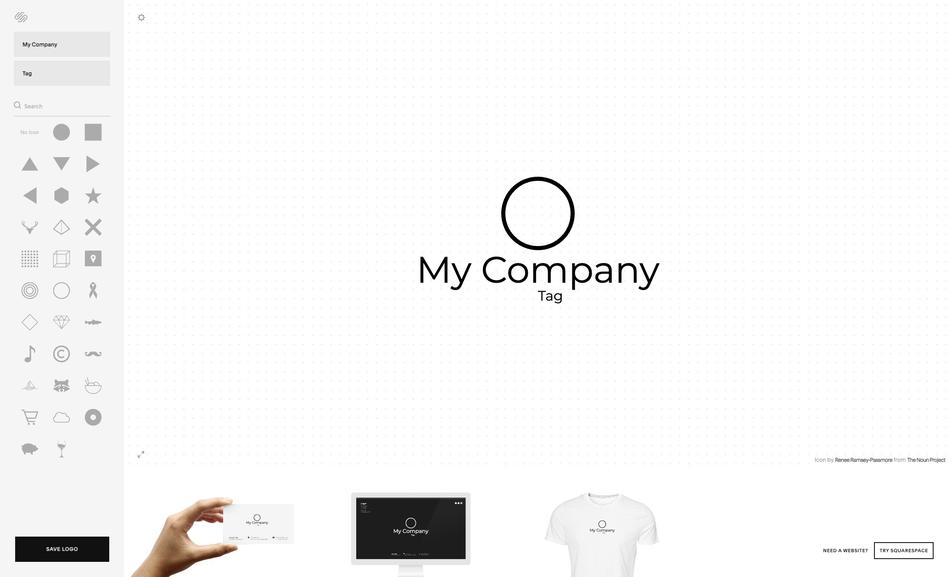 Task type: locate. For each thing, give the bounding box(es) containing it.
logo
[[62, 546, 78, 552]]

try
[[880, 548, 889, 554]]

0 vertical spatial icon
[[29, 129, 39, 135]]

no
[[20, 129, 27, 135]]

ramsey-
[[850, 456, 870, 463]]

need
[[823, 548, 837, 554]]

no icon
[[20, 129, 39, 135]]

from
[[894, 456, 906, 463]]

noun
[[917, 456, 929, 463]]

Name text field
[[14, 32, 110, 57]]

the noun project link
[[907, 456, 945, 463]]

try squarespace link
[[874, 542, 934, 559]]

icon left 'by'
[[815, 456, 826, 463]]

icon
[[29, 129, 39, 135], [815, 456, 826, 463]]

project
[[930, 456, 945, 463]]

icon right no
[[29, 129, 39, 135]]

1 vertical spatial icon
[[815, 456, 826, 463]]

1 horizontal spatial icon
[[815, 456, 826, 463]]

0 horizontal spatial icon
[[29, 129, 39, 135]]

a
[[838, 548, 842, 554]]

save
[[46, 546, 61, 552]]



Task type: vqa. For each thing, say whether or not it's contained in the screenshot.
Log
no



Task type: describe. For each thing, give the bounding box(es) containing it.
start over image
[[12, 9, 30, 25]]

the
[[907, 456, 916, 463]]

squarespace
[[891, 548, 928, 554]]

save logo button
[[15, 537, 109, 564]]

renee ramsey-passmore link
[[835, 456, 892, 463]]

by
[[827, 456, 834, 463]]

search link
[[14, 99, 43, 111]]

search
[[24, 103, 43, 110]]

try squarespace
[[880, 548, 928, 554]]

save logo
[[46, 546, 78, 552]]

website?
[[843, 548, 868, 554]]

renee
[[835, 456, 850, 463]]

icon by renee ramsey-passmore from the noun project
[[815, 456, 945, 463]]

Tagline text field
[[14, 61, 110, 86]]

passmore
[[870, 456, 892, 463]]

need a website?
[[823, 548, 870, 554]]



